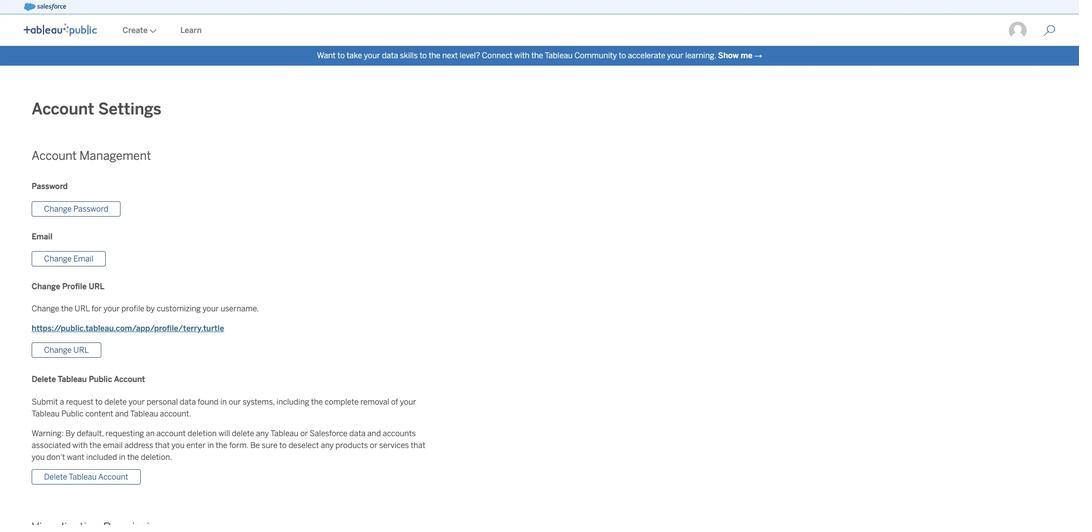 Task type: vqa. For each thing, say whether or not it's contained in the screenshot.
2nd Add Favorite image
no



Task type: locate. For each thing, give the bounding box(es) containing it.
delete inside "link"
[[44, 473, 67, 482]]

2 vertical spatial url
[[73, 346, 89, 355]]

1 vertical spatial url
[[75, 305, 90, 314]]

with
[[514, 51, 530, 60], [72, 441, 88, 450]]

0 horizontal spatial public
[[61, 409, 84, 419]]

form.
[[229, 441, 248, 450]]

you
[[172, 441, 185, 450], [32, 453, 45, 462]]

tableau inside "link"
[[69, 473, 97, 482]]

data
[[382, 51, 398, 60], [180, 398, 196, 407], [349, 429, 366, 439]]

password
[[32, 182, 68, 191], [73, 204, 108, 214]]

2 horizontal spatial data
[[382, 51, 398, 60]]

deletion.
[[141, 453, 172, 462]]

in
[[220, 398, 227, 407], [207, 441, 214, 450], [119, 453, 125, 462]]

url
[[89, 282, 104, 292], [75, 305, 90, 314], [73, 346, 89, 355]]

any down salesforce
[[321, 441, 334, 450]]

0 vertical spatial password
[[32, 182, 68, 191]]

change
[[44, 204, 72, 214], [44, 254, 72, 264], [32, 282, 60, 292], [32, 305, 59, 314], [44, 346, 72, 355]]

of
[[391, 398, 398, 407]]

1 horizontal spatial with
[[514, 51, 530, 60]]

0 horizontal spatial you
[[32, 453, 45, 462]]

url left for
[[75, 305, 90, 314]]

tableau
[[545, 51, 573, 60], [58, 375, 87, 385], [32, 409, 60, 419], [130, 409, 158, 419], [271, 429, 298, 439], [69, 473, 97, 482]]

change inside change email link
[[44, 254, 72, 264]]

1 vertical spatial public
[[61, 409, 84, 419]]

1 vertical spatial delete
[[232, 429, 254, 439]]

url right profile
[[89, 282, 104, 292]]

you down associated on the left of the page
[[32, 453, 45, 462]]

public up request
[[89, 375, 112, 385]]

connect
[[482, 51, 513, 60]]

to up content
[[95, 398, 103, 407]]

0 vertical spatial and
[[115, 409, 129, 419]]

to right skills
[[420, 51, 427, 60]]

take
[[347, 51, 362, 60]]

0 vertical spatial delete
[[104, 398, 127, 407]]

1 horizontal spatial you
[[172, 441, 185, 450]]

change email link
[[32, 251, 106, 267]]

delete tableau account link
[[32, 470, 141, 485]]

learning.
[[685, 51, 716, 60]]

community
[[574, 51, 617, 60]]

1 vertical spatial password
[[73, 204, 108, 214]]

1 vertical spatial with
[[72, 441, 88, 450]]

account
[[32, 100, 94, 119], [32, 149, 77, 163], [114, 375, 145, 385], [98, 473, 128, 482]]

included
[[86, 453, 117, 462]]

change url button
[[32, 343, 101, 358]]

1 vertical spatial delete
[[44, 473, 67, 482]]

and
[[115, 409, 129, 419], [367, 429, 381, 439]]

change inside change password "link"
[[44, 204, 72, 214]]

1 horizontal spatial public
[[89, 375, 112, 385]]

change password
[[44, 204, 108, 214]]

0 horizontal spatial with
[[72, 441, 88, 450]]

email up change email link
[[32, 232, 53, 241]]

public down request
[[61, 409, 84, 419]]

delete up form.
[[232, 429, 254, 439]]

the
[[429, 51, 441, 60], [531, 51, 543, 60], [61, 305, 73, 314], [311, 398, 323, 407], [89, 441, 101, 450], [216, 441, 227, 450], [127, 453, 139, 462]]

warning:
[[32, 429, 64, 439]]

in left our
[[220, 398, 227, 407]]

any
[[256, 429, 269, 439], [321, 441, 334, 450]]

0 vertical spatial email
[[32, 232, 53, 241]]

customizing
[[157, 305, 201, 314]]

show me link
[[718, 51, 753, 60]]

email
[[32, 232, 53, 241], [73, 254, 93, 264]]

and up services
[[367, 429, 381, 439]]

account inside 'delete tableau account' "link"
[[98, 473, 128, 482]]

tableau down submit
[[32, 409, 60, 419]]

0 vertical spatial you
[[172, 441, 185, 450]]

to inside 'submit a request to delete your personal data found in our systems, including the complete removal of your tableau public content and tableau account.'
[[95, 398, 103, 407]]

2 vertical spatial data
[[349, 429, 366, 439]]

or up deselect
[[300, 429, 308, 439]]

email
[[103, 441, 123, 450]]

1 horizontal spatial or
[[370, 441, 377, 450]]

2 vertical spatial in
[[119, 453, 125, 462]]

change for change profile url
[[32, 282, 60, 292]]

1 horizontal spatial password
[[73, 204, 108, 214]]

that up deletion.
[[155, 441, 170, 450]]

for
[[92, 305, 102, 314]]

1 vertical spatial or
[[370, 441, 377, 450]]

0 vertical spatial data
[[382, 51, 398, 60]]

in down the deletion
[[207, 441, 214, 450]]

public
[[89, 375, 112, 385], [61, 409, 84, 419]]

that
[[155, 441, 170, 450], [411, 441, 425, 450]]

change profile url
[[32, 282, 104, 292]]

the right "including"
[[311, 398, 323, 407]]

1 vertical spatial email
[[73, 254, 93, 264]]

your right of
[[400, 398, 416, 407]]

1 horizontal spatial data
[[349, 429, 366, 439]]

delete
[[104, 398, 127, 407], [232, 429, 254, 439]]

systems,
[[243, 398, 275, 407]]

with up want
[[72, 441, 88, 450]]

delete
[[32, 375, 56, 385], [44, 473, 67, 482]]

data left skills
[[382, 51, 398, 60]]

1 vertical spatial any
[[321, 441, 334, 450]]

accounts
[[383, 429, 416, 439]]

account settings
[[32, 100, 161, 119]]

0 vertical spatial with
[[514, 51, 530, 60]]

0 vertical spatial delete
[[32, 375, 56, 385]]

url up 'delete tableau public account'
[[73, 346, 89, 355]]

that down accounts
[[411, 441, 425, 450]]

data up the account.
[[180, 398, 196, 407]]

any up sure
[[256, 429, 269, 439]]

0 horizontal spatial data
[[180, 398, 196, 407]]

by
[[146, 305, 155, 314]]

deselect
[[289, 441, 319, 450]]

change for change url
[[44, 346, 72, 355]]

tableau up an
[[130, 409, 158, 419]]

to
[[337, 51, 345, 60], [420, 51, 427, 60], [619, 51, 626, 60], [95, 398, 103, 407], [279, 441, 287, 450]]

want
[[67, 453, 84, 462]]

0 vertical spatial any
[[256, 429, 269, 439]]

by
[[65, 429, 75, 439]]

0 horizontal spatial and
[[115, 409, 129, 419]]

to left take
[[337, 51, 345, 60]]

warning: by default, requesting an account deletion will delete any tableau or salesforce data and accounts associated with the email address that you enter in the form. be sure to deselect any products or services that you don't want included in the deletion.
[[32, 429, 425, 462]]

1 vertical spatial in
[[207, 441, 214, 450]]

you down account
[[172, 441, 185, 450]]

in down email
[[119, 453, 125, 462]]

email up profile
[[73, 254, 93, 264]]

me
[[741, 51, 753, 60]]

request
[[66, 398, 93, 407]]

→
[[754, 51, 762, 60]]

1 vertical spatial data
[[180, 398, 196, 407]]

to right sure
[[279, 441, 287, 450]]

0 vertical spatial in
[[220, 398, 227, 407]]

the down default,
[[89, 441, 101, 450]]

delete up submit
[[32, 375, 56, 385]]

or
[[300, 429, 308, 439], [370, 441, 377, 450]]

removal
[[360, 398, 389, 407]]

1 horizontal spatial any
[[321, 441, 334, 450]]

found
[[198, 398, 219, 407]]

delete up content
[[104, 398, 127, 407]]

the down the address
[[127, 453, 139, 462]]

tableau up sure
[[271, 429, 298, 439]]

show
[[718, 51, 739, 60]]

your right take
[[364, 51, 380, 60]]

data up products
[[349, 429, 366, 439]]

your
[[364, 51, 380, 60], [667, 51, 683, 60], [103, 305, 120, 314], [203, 305, 219, 314], [129, 398, 145, 407], [400, 398, 416, 407]]

2 horizontal spatial in
[[220, 398, 227, 407]]

or left services
[[370, 441, 377, 450]]

and up requesting
[[115, 409, 129, 419]]

0 vertical spatial url
[[89, 282, 104, 292]]

1 horizontal spatial delete
[[232, 429, 254, 439]]

with right connect at the left top of the page
[[514, 51, 530, 60]]

sure
[[262, 441, 278, 450]]

management
[[79, 149, 151, 163]]

requesting
[[106, 429, 144, 439]]

0 horizontal spatial in
[[119, 453, 125, 462]]

in inside 'submit a request to delete your personal data found in our systems, including the complete removal of your tableau public content and tableau account.'
[[220, 398, 227, 407]]

accelerate
[[628, 51, 665, 60]]

data inside 'submit a request to delete your personal data found in our systems, including the complete removal of your tableau public content and tableau account.'
[[180, 398, 196, 407]]

change email
[[44, 254, 93, 264]]

0 horizontal spatial that
[[155, 441, 170, 450]]

1 that from the left
[[155, 441, 170, 450]]

1 vertical spatial and
[[367, 429, 381, 439]]

delete inside warning: by default, requesting an account deletion will delete any tableau or salesforce data and accounts associated with the email address that you enter in the form. be sure to deselect any products or services that you don't want included in the deletion.
[[232, 429, 254, 439]]

the right connect at the left top of the page
[[531, 51, 543, 60]]

delete down the don't in the bottom left of the page
[[44, 473, 67, 482]]

profile
[[121, 305, 144, 314]]

1 horizontal spatial that
[[411, 441, 425, 450]]

change inside change url button
[[44, 346, 72, 355]]

url for the
[[75, 305, 90, 314]]

1 horizontal spatial and
[[367, 429, 381, 439]]

0 horizontal spatial or
[[300, 429, 308, 439]]

learn link
[[169, 15, 213, 46]]

account
[[157, 429, 186, 439]]

tableau down want
[[69, 473, 97, 482]]

0 horizontal spatial password
[[32, 182, 68, 191]]

change the url for your profile by customizing your username.
[[32, 305, 259, 314]]

change for change password
[[44, 204, 72, 214]]

create button
[[111, 15, 169, 46]]

logo image
[[24, 23, 97, 36]]

password inside "link"
[[73, 204, 108, 214]]

delete inside 'submit a request to delete your personal data found in our systems, including the complete removal of your tableau public content and tableau account.'
[[104, 398, 127, 407]]

0 horizontal spatial delete
[[104, 398, 127, 407]]

create
[[123, 26, 148, 35]]



Task type: describe. For each thing, give the bounding box(es) containing it.
the inside 'submit a request to delete your personal data found in our systems, including the complete removal of your tableau public content and tableau account.'
[[311, 398, 323, 407]]

complete
[[325, 398, 359, 407]]

public inside 'submit a request to delete your personal data found in our systems, including the complete removal of your tableau public content and tableau account.'
[[61, 409, 84, 419]]

enter
[[186, 441, 206, 450]]

will
[[218, 429, 230, 439]]

with inside warning: by default, requesting an account deletion will delete any tableau or salesforce data and accounts associated with the email address that you enter in the form. be sure to deselect any products or services that you don't want included in the deletion.
[[72, 441, 88, 450]]

0 vertical spatial public
[[89, 375, 112, 385]]

settings
[[98, 100, 161, 119]]

and inside warning: by default, requesting an account deletion will delete any tableau or salesforce data and accounts associated with the email address that you enter in the form. be sure to deselect any products or services that you don't want included in the deletion.
[[367, 429, 381, 439]]

1 vertical spatial you
[[32, 453, 45, 462]]

salesforce
[[310, 429, 348, 439]]

url for profile
[[89, 282, 104, 292]]

products
[[336, 441, 368, 450]]

https://public.tableau.com/app/profile/terry.turtle link
[[32, 324, 224, 334]]

to left accelerate
[[619, 51, 626, 60]]

your right for
[[103, 305, 120, 314]]

1 horizontal spatial in
[[207, 441, 214, 450]]

level?
[[460, 51, 480, 60]]

submit
[[32, 398, 58, 407]]

data inside warning: by default, requesting an account deletion will delete any tableau or salesforce data and accounts associated with the email address that you enter in the form. be sure to deselect any products or services that you don't want included in the deletion.
[[349, 429, 366, 439]]

delete for delete tableau public account
[[32, 375, 56, 385]]

1 horizontal spatial email
[[73, 254, 93, 264]]

an
[[146, 429, 155, 439]]

the down will
[[216, 441, 227, 450]]

next
[[442, 51, 458, 60]]

0 horizontal spatial any
[[256, 429, 269, 439]]

the down change profile url
[[61, 305, 73, 314]]

your left "personal"
[[129, 398, 145, 407]]

change for change email
[[44, 254, 72, 264]]

our
[[229, 398, 241, 407]]

change password link
[[32, 201, 121, 217]]

account management
[[32, 149, 151, 163]]

delete for delete tableau account
[[44, 473, 67, 482]]

account.
[[160, 409, 191, 419]]

don't
[[47, 453, 65, 462]]

your left learning.
[[667, 51, 683, 60]]

username.
[[221, 305, 259, 314]]

and inside 'submit a request to delete your personal data found in our systems, including the complete removal of your tableau public content and tableau account.'
[[115, 409, 129, 419]]

to inside warning: by default, requesting an account deletion will delete any tableau or salesforce data and accounts associated with the email address that you enter in the form. be sure to deselect any products or services that you don't want included in the deletion.
[[279, 441, 287, 450]]

be
[[250, 441, 260, 450]]

tableau inside warning: by default, requesting an account deletion will delete any tableau or salesforce data and accounts associated with the email address that you enter in the form. be sure to deselect any products or services that you don't want included in the deletion.
[[271, 429, 298, 439]]

want
[[317, 51, 336, 60]]

go to search image
[[1032, 25, 1067, 37]]

0 vertical spatial or
[[300, 429, 308, 439]]

personal
[[147, 398, 178, 407]]

the left next
[[429, 51, 441, 60]]

a
[[60, 398, 64, 407]]

salesforce logo image
[[24, 3, 66, 11]]

terry.turtle image
[[1008, 21, 1028, 41]]

change url
[[44, 346, 89, 355]]

url inside change url button
[[73, 346, 89, 355]]

your left username.
[[203, 305, 219, 314]]

https://public.tableau.com/app/profile/terry.turtle
[[32, 324, 224, 334]]

associated
[[32, 441, 71, 450]]

submit a request to delete your personal data found in our systems, including the complete removal of your tableau public content and tableau account.
[[32, 398, 416, 419]]

profile
[[62, 282, 87, 292]]

address
[[124, 441, 153, 450]]

tableau left community
[[545, 51, 573, 60]]

deletion
[[188, 429, 217, 439]]

default,
[[77, 429, 104, 439]]

learn
[[180, 26, 202, 35]]

including
[[276, 398, 309, 407]]

skills
[[400, 51, 418, 60]]

want to take your data skills to the next level? connect with the tableau community to accelerate your learning. show me →
[[317, 51, 762, 60]]

0 horizontal spatial email
[[32, 232, 53, 241]]

2 that from the left
[[411, 441, 425, 450]]

delete tableau public account
[[32, 375, 145, 385]]

tableau up request
[[58, 375, 87, 385]]

services
[[379, 441, 409, 450]]

change for change the url for your profile by customizing your username.
[[32, 305, 59, 314]]

content
[[85, 409, 113, 419]]

delete tableau account
[[44, 473, 128, 482]]



